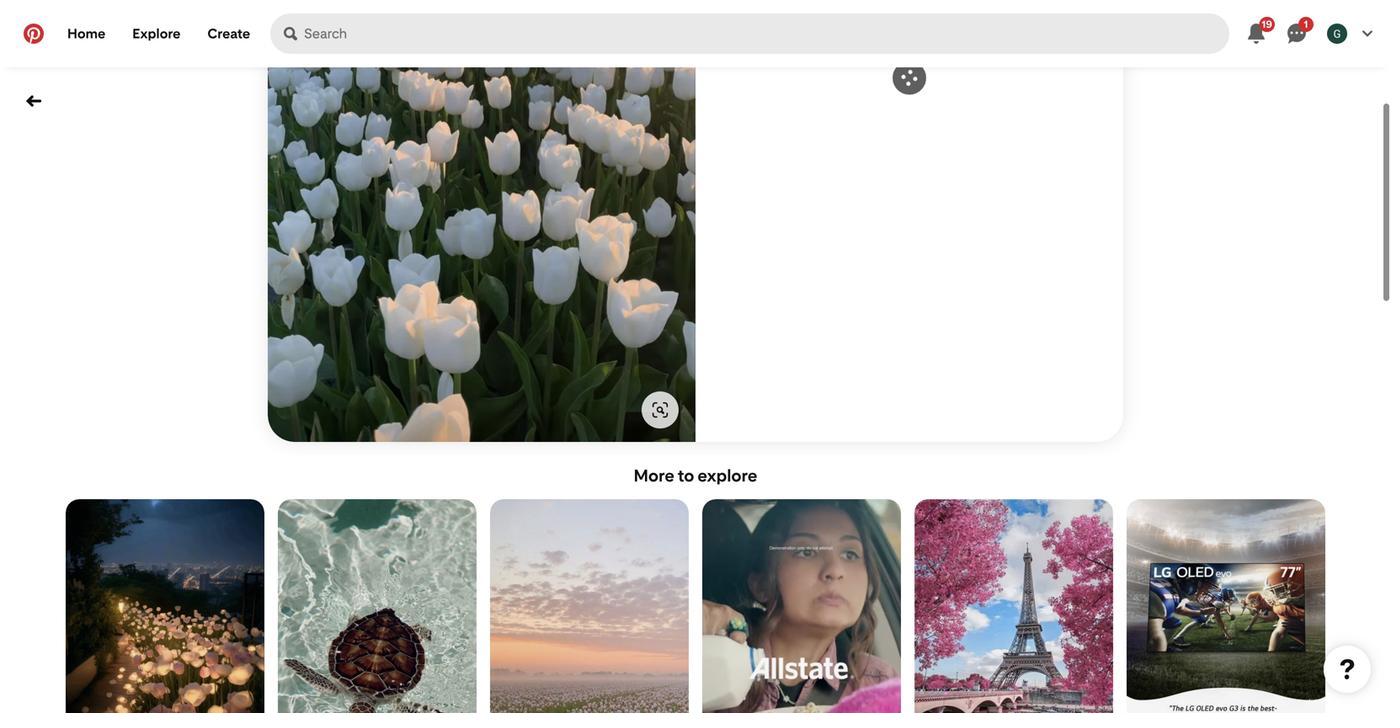 Task type: locate. For each thing, give the bounding box(es) containing it.
list
[[59, 499, 1333, 713]]

19
[[1262, 18, 1273, 30]]

more to explore
[[634, 466, 758, 486]]

prices may vary. ❤high quality 500 piece jigsaw puzzle,the finished puzzle measures 20.5x15in（52 x 38 cm） when complete. ❤quality printing, precise cut-outs, sturdy and precious materials.in order to facilitate the transportation without missing accessories, the puzzle is partially completed. after you receive it, you can open the puzzle and complete the wonderful puzzle world. ❤made from thick, durable board that is 100% recycled,forever attentive to ecological issues, thus avoiding the use of image
[[915, 499, 1114, 713]]

greg robinson image
[[1328, 24, 1348, 44]]

explore
[[132, 26, 181, 42]]

create
[[208, 26, 250, 42]]

Search text field
[[304, 13, 1230, 54]]

create link
[[194, 13, 264, 54]]

this contains an image of: sunrise image
[[490, 499, 689, 713]]

more
[[634, 466, 675, 486]]

1
[[1304, 18, 1309, 30]]

explore
[[698, 466, 758, 486]]

home
[[67, 26, 106, 42]]



Task type: vqa. For each thing, say whether or not it's contained in the screenshot.
the Home link
yes



Task type: describe. For each thing, give the bounding box(es) containing it.
this contains an image of: flowers image
[[66, 499, 264, 713]]

pin details loading image
[[887, 56, 932, 100]]

19 button
[[1237, 13, 1277, 54]]

explore link
[[119, 13, 194, 54]]

home link
[[54, 13, 119, 54]]

1 button
[[1277, 13, 1317, 54]]

to
[[678, 466, 695, 486]]

get ready for the matchup of the season with savings on the lg oled evo g3. with an immersive 77" or 83" screen, you'll feel like you're watching every play of the big game from the line of scrimmage. terms and conditions may apply. image
[[1127, 499, 1326, 713]]

search icon image
[[284, 27, 297, 40]]

click to shop image
[[652, 402, 669, 419]]

this contains an image of: into the slow lane: dive into the mesmerizing turtle aesthetic image
[[278, 499, 477, 713]]



